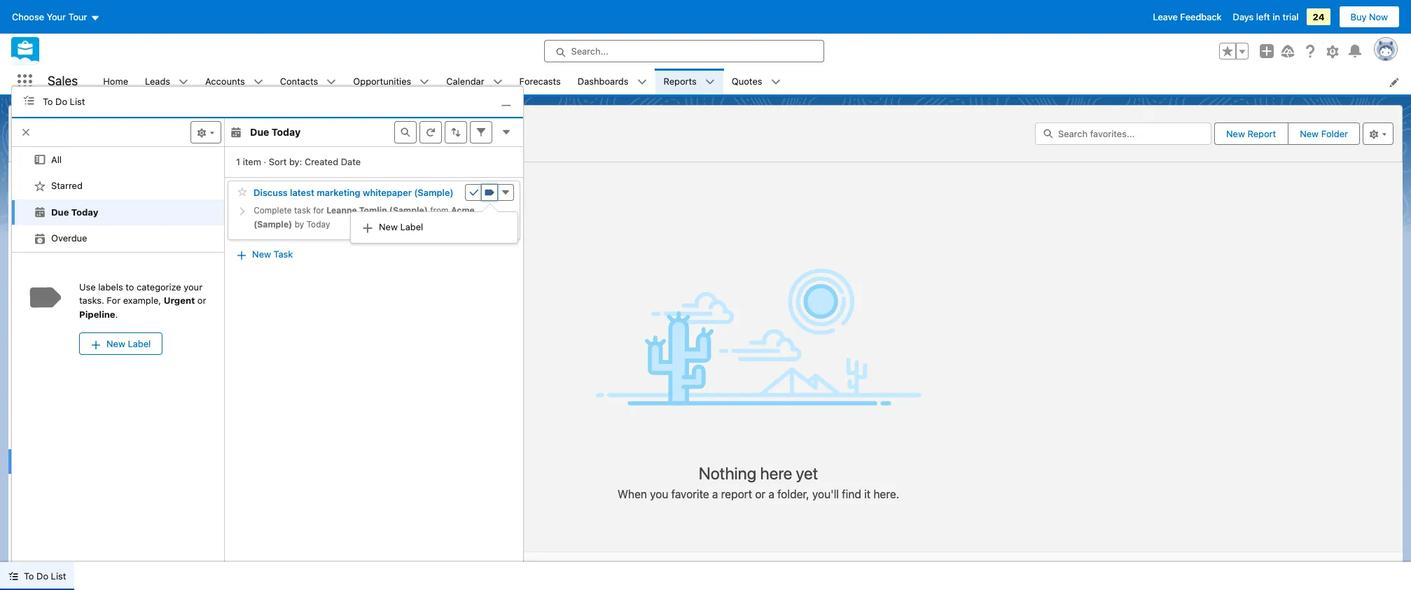 Task type: describe. For each thing, give the bounding box(es) containing it.
quotes
[[732, 75, 762, 87]]

or inside "urgent or pipeline ."
[[197, 295, 206, 306]]

buy now
[[1351, 11, 1388, 22]]

1 a from the left
[[712, 488, 718, 500]]

urgent
[[164, 295, 195, 306]]

whitepaper
[[363, 187, 412, 198]]

1
[[236, 156, 240, 167]]

complete
[[254, 205, 292, 216]]

tasks.
[[79, 295, 104, 306]]

task
[[274, 249, 293, 260]]

created by me link
[[8, 210, 113, 236]]

24
[[1313, 11, 1325, 22]]

discuss latest marketing whitepaper (sample)
[[254, 187, 454, 198]]

all for all reports
[[31, 296, 41, 307]]

marketing
[[317, 187, 360, 198]]

example,
[[123, 295, 161, 306]]

favorite
[[671, 488, 709, 500]]

reports left tasks.
[[44, 296, 77, 307]]

by inside created by me link
[[67, 217, 77, 228]]

text default image up 1
[[231, 126, 242, 138]]

here.
[[874, 488, 899, 500]]

starred link
[[12, 173, 224, 199]]

leave feedback
[[1153, 11, 1222, 22]]

you
[[650, 488, 668, 500]]

days left in trial
[[1233, 11, 1299, 22]]

latest
[[290, 187, 314, 198]]

date
[[341, 156, 361, 167]]

0
[[18, 144, 23, 154]]

accounts
[[205, 75, 245, 87]]

new task
[[252, 249, 293, 260]]

discuss latest marketing whitepaper (sample) link
[[254, 187, 454, 198]]

leave feedback link
[[1153, 11, 1222, 22]]

due inside due today link
[[51, 206, 69, 218]]

calendar link
[[438, 69, 493, 95]]

0 vertical spatial (sample)
[[414, 187, 454, 198]]

it
[[864, 488, 871, 500]]

search... button
[[544, 40, 824, 62]]

acme
[[451, 205, 475, 216]]

1 item · sort by: created date
[[236, 156, 361, 167]]

today inside discuss latest marketing whitepaper (sample) element
[[307, 219, 330, 229]]

discuss latest marketing whitepaper (sample) element
[[228, 181, 520, 243]]

in
[[1273, 11, 1280, 22]]

opportunities
[[353, 75, 411, 87]]

opportunities list item
[[345, 69, 438, 95]]

recent
[[31, 191, 60, 202]]

me
[[80, 217, 93, 228]]

text default image inside due today link
[[34, 207, 46, 218]]

list inside button
[[51, 571, 66, 582]]

now
[[1369, 11, 1388, 22]]

0 vertical spatial due
[[250, 126, 269, 138]]

item
[[243, 156, 261, 167]]

new folder
[[1300, 128, 1348, 139]]

calendar
[[446, 75, 484, 87]]

list inside dialog
[[70, 96, 85, 107]]

private
[[31, 243, 60, 255]]

buy now button
[[1339, 6, 1400, 28]]

discuss
[[254, 187, 288, 198]]

new label inside discuss latest marketing whitepaper (sample) element
[[379, 221, 423, 233]]

task
[[294, 205, 311, 216]]

use labels to categorize your tasks. for example,
[[79, 281, 202, 306]]

buy
[[1351, 11, 1367, 22]]

home
[[103, 75, 128, 87]]

text default image for accounts
[[253, 77, 263, 87]]

by inside discuss latest marketing whitepaper (sample) element
[[292, 219, 307, 229]]

here
[[760, 463, 792, 483]]

acme (sample)
[[254, 205, 475, 229]]

private reports
[[31, 243, 96, 255]]

starred
[[51, 180, 83, 191]]

dashboards list item
[[569, 69, 655, 95]]

days
[[1233, 11, 1254, 22]]

sort
[[269, 156, 287, 167]]

leanne
[[327, 205, 357, 216]]

or inside nothing here yet when you favorite a report or a folder, you'll find it here.
[[755, 488, 766, 500]]

·
[[264, 156, 266, 167]]

private reports link
[[8, 236, 113, 263]]

your
[[184, 281, 202, 292]]

items
[[25, 144, 47, 154]]

all reports link
[[8, 289, 113, 315]]

contacts
[[280, 75, 318, 87]]

0 vertical spatial due today
[[250, 126, 301, 138]]

calendar list item
[[438, 69, 511, 95]]

new task button
[[236, 243, 294, 265]]

leads list item
[[137, 69, 197, 95]]

text default image for quotes
[[771, 77, 781, 87]]

new folder button
[[1288, 122, 1360, 145]]

folder
[[1321, 128, 1348, 139]]

use
[[79, 281, 96, 292]]

text default image inside all 'link'
[[34, 154, 46, 166]]

reports inside reports all favorites 0 items
[[18, 110, 51, 121]]

find
[[842, 488, 861, 500]]

list inside to do list dialog
[[12, 147, 224, 252]]

text default image inside reports "list item"
[[705, 77, 715, 87]]

all reports
[[31, 296, 77, 307]]

feedback
[[1180, 11, 1222, 22]]

by:
[[289, 156, 302, 167]]



Task type: locate. For each thing, give the bounding box(es) containing it.
quotes list item
[[723, 69, 789, 95]]

a left report in the bottom right of the page
[[712, 488, 718, 500]]

text default image right quotes at top
[[771, 77, 781, 87]]

or down your
[[197, 295, 206, 306]]

text default image
[[179, 77, 188, 87], [253, 77, 263, 87], [420, 77, 430, 87], [493, 77, 503, 87], [637, 77, 647, 87], [771, 77, 781, 87], [231, 126, 242, 138], [34, 207, 46, 218], [34, 233, 46, 244]]

leads link
[[137, 69, 179, 95]]

overdue
[[51, 233, 87, 244]]

to
[[43, 96, 53, 107], [24, 571, 34, 582]]

text default image for leads
[[179, 77, 188, 87]]

leave
[[1153, 11, 1178, 22]]

new label
[[379, 221, 423, 233], [106, 338, 151, 350]]

0 vertical spatial list
[[70, 96, 85, 107]]

text default image right calendar
[[493, 77, 503, 87]]

0 horizontal spatial created
[[31, 217, 65, 228]]

you'll
[[812, 488, 839, 500]]

nothing here yet when you favorite a report or a folder, you'll find it here.
[[618, 463, 899, 500]]

due today inside the sub page element
[[51, 206, 98, 218]]

reports link
[[655, 69, 705, 95]]

pipeline
[[79, 309, 115, 320]]

new label inside button
[[106, 338, 151, 350]]

opportunities link
[[345, 69, 420, 95]]

due down recent
[[51, 206, 69, 218]]

1 horizontal spatial or
[[755, 488, 766, 500]]

0 horizontal spatial a
[[712, 488, 718, 500]]

2 vertical spatial all
[[31, 296, 41, 307]]

2 a from the left
[[769, 488, 775, 500]]

text default image inside starred link
[[34, 181, 46, 192]]

a down here
[[769, 488, 775, 500]]

today up the overdue
[[71, 206, 98, 218]]

to do list inside to do list button
[[24, 571, 66, 582]]

1 vertical spatial to do list
[[24, 571, 66, 582]]

tomlin
[[359, 205, 387, 216]]

overdue link
[[12, 226, 224, 252]]

0 horizontal spatial due
[[51, 206, 69, 218]]

0 vertical spatial today
[[272, 126, 301, 138]]

Search favorites... text field
[[1035, 122, 1212, 145]]

when
[[618, 488, 647, 500]]

home link
[[95, 69, 137, 95]]

new left task
[[252, 249, 271, 260]]

1 horizontal spatial created
[[305, 156, 338, 167]]

to inside dialog
[[43, 96, 53, 107]]

label down "urgent or pipeline ." at the left
[[128, 338, 151, 350]]

all inside 'link'
[[51, 154, 62, 165]]

0 horizontal spatial due today
[[51, 206, 98, 218]]

label down whitepaper
[[400, 221, 423, 233]]

due today up the overdue
[[51, 206, 98, 218]]

1 horizontal spatial label
[[400, 221, 423, 233]]

all down private
[[31, 296, 41, 307]]

accounts link
[[197, 69, 253, 95]]

0 vertical spatial do
[[55, 96, 67, 107]]

new left report
[[1226, 128, 1245, 139]]

to do list
[[43, 96, 85, 107], [24, 571, 66, 582]]

created inside to do list dialog
[[305, 156, 338, 167]]

0 horizontal spatial today
[[71, 206, 98, 218]]

list
[[95, 69, 1411, 95], [12, 147, 224, 252]]

search...
[[571, 46, 609, 57]]

created down recent
[[31, 217, 65, 228]]

do
[[55, 96, 67, 107], [36, 571, 48, 582]]

text default image for opportunities
[[420, 77, 430, 87]]

text default image down recent
[[34, 207, 46, 218]]

to do list button
[[0, 562, 75, 590]]

due today up sort
[[250, 126, 301, 138]]

1 vertical spatial list
[[12, 147, 224, 252]]

text default image inside opportunities list item
[[420, 77, 430, 87]]

trial
[[1283, 11, 1299, 22]]

1 vertical spatial or
[[755, 488, 766, 500]]

created by me
[[31, 217, 93, 228]]

1 vertical spatial (sample)
[[389, 205, 428, 216]]

1 horizontal spatial new label
[[379, 221, 423, 233]]

reports inside "list item"
[[664, 75, 697, 87]]

text default image inside accounts list item
[[253, 77, 263, 87]]

1 horizontal spatial due today
[[250, 126, 301, 138]]

text default image inside 'calendar' list item
[[493, 77, 503, 87]]

choose
[[12, 11, 44, 22]]

due today
[[250, 126, 301, 138], [51, 206, 98, 218]]

folder,
[[778, 488, 809, 500]]

recent link
[[8, 184, 113, 210]]

all up 0 on the top of the page
[[18, 123, 33, 139]]

1 vertical spatial list
[[51, 571, 66, 582]]

list containing home
[[95, 69, 1411, 95]]

1 vertical spatial do
[[36, 571, 48, 582]]

text default image left reports link
[[637, 77, 647, 87]]

or right report in the bottom right of the page
[[755, 488, 766, 500]]

0 vertical spatial all
[[18, 123, 33, 139]]

reports up favorites
[[18, 110, 51, 121]]

1 vertical spatial label
[[128, 338, 151, 350]]

0 horizontal spatial do
[[36, 571, 48, 582]]

all right items
[[51, 154, 62, 165]]

new label down tomlin
[[379, 221, 423, 233]]

1 vertical spatial created
[[31, 217, 65, 228]]

or
[[197, 295, 206, 306], [755, 488, 766, 500]]

to do list inside to do list dialog
[[43, 96, 85, 107]]

choose your tour button
[[11, 6, 101, 28]]

today up sort
[[272, 126, 301, 138]]

quotes link
[[723, 69, 771, 95]]

label
[[400, 221, 423, 233], [128, 338, 151, 350]]

for
[[313, 205, 324, 216]]

text default image inside overdue "link"
[[34, 233, 46, 244]]

0 vertical spatial label
[[400, 221, 423, 233]]

dashboards
[[578, 75, 629, 87]]

new down tomlin
[[379, 221, 398, 233]]

new inside the sub page element
[[106, 338, 125, 350]]

urgent or pipeline .
[[79, 295, 206, 320]]

(sample) inside acme (sample)
[[254, 219, 292, 229]]

a
[[712, 488, 718, 500], [769, 488, 775, 500]]

1 horizontal spatial by
[[292, 219, 307, 229]]

tour
[[68, 11, 87, 22]]

text default image right accounts
[[253, 77, 263, 87]]

created right by:
[[305, 156, 338, 167]]

all link
[[12, 147, 224, 173]]

contacts link
[[272, 69, 327, 95]]

new
[[1226, 128, 1245, 139], [1300, 128, 1319, 139], [379, 221, 398, 233], [252, 249, 271, 260], [106, 338, 125, 350]]

text default image inside quotes list item
[[771, 77, 781, 87]]

text default image inside contacts "list item"
[[327, 77, 336, 87]]

text default image inside to do list button
[[8, 572, 18, 582]]

all
[[18, 123, 33, 139], [51, 154, 62, 165], [31, 296, 41, 307]]

new left folder
[[1300, 128, 1319, 139]]

all for all
[[51, 154, 62, 165]]

new inside discuss latest marketing whitepaper (sample) element
[[379, 221, 398, 233]]

1 horizontal spatial list
[[70, 96, 85, 107]]

list containing all
[[12, 147, 224, 252]]

group
[[1219, 43, 1249, 60]]

text default image inside dashboards list item
[[637, 77, 647, 87]]

all inside reports all favorites 0 items
[[18, 123, 33, 139]]

categorize
[[137, 281, 181, 292]]

labels
[[98, 281, 123, 292]]

reports up recent
[[25, 168, 69, 178]]

for
[[107, 295, 121, 306]]

label inside discuss latest marketing whitepaper (sample) element
[[400, 221, 423, 233]]

sales
[[48, 74, 78, 88]]

nothing
[[699, 463, 757, 483]]

0 vertical spatial list
[[95, 69, 1411, 95]]

reports down me
[[63, 243, 96, 255]]

1 vertical spatial today
[[71, 206, 98, 218]]

0 vertical spatial to
[[43, 96, 53, 107]]

to inside button
[[24, 571, 34, 582]]

1 vertical spatial to
[[24, 571, 34, 582]]

by down task
[[292, 219, 307, 229]]

1 vertical spatial new label
[[106, 338, 151, 350]]

(sample) down whitepaper
[[389, 205, 428, 216]]

today inside list
[[71, 206, 98, 218]]

text default image left calendar 'link'
[[420, 77, 430, 87]]

due today link
[[12, 199, 224, 226]]

2 vertical spatial today
[[307, 219, 330, 229]]

0 horizontal spatial to
[[24, 571, 34, 582]]

text default image
[[327, 77, 336, 87], [705, 77, 715, 87], [23, 94, 34, 105], [34, 154, 46, 166], [34, 181, 46, 192], [362, 222, 373, 234], [8, 572, 18, 582]]

left
[[1256, 11, 1270, 22]]

1 horizontal spatial do
[[55, 96, 67, 107]]

new report
[[1226, 128, 1276, 139]]

created
[[305, 156, 338, 167], [31, 217, 65, 228]]

0 horizontal spatial by
[[67, 217, 77, 228]]

sub page element
[[12, 147, 224, 355]]

due up ·
[[250, 126, 269, 138]]

1 horizontal spatial today
[[272, 126, 301, 138]]

0 vertical spatial created
[[305, 156, 338, 167]]

text default image inside leads 'list item'
[[179, 77, 188, 87]]

from
[[430, 205, 449, 216]]

text default image for calendar
[[493, 77, 503, 87]]

1 vertical spatial due today
[[51, 206, 98, 218]]

0 horizontal spatial or
[[197, 295, 206, 306]]

today down for at the top left of the page
[[307, 219, 330, 229]]

choose your tour
[[12, 11, 87, 22]]

1 vertical spatial due
[[51, 206, 69, 218]]

0 horizontal spatial label
[[128, 338, 151, 350]]

your
[[47, 11, 66, 22]]

do inside button
[[36, 571, 48, 582]]

accounts list item
[[197, 69, 272, 95]]

text default image for dashboards
[[637, 77, 647, 87]]

1 horizontal spatial due
[[250, 126, 269, 138]]

to
[[126, 281, 134, 292]]

1 vertical spatial all
[[51, 154, 62, 165]]

text default image down the created by me
[[34, 233, 46, 244]]

forecasts
[[519, 75, 561, 87]]

reports list item
[[655, 69, 723, 95]]

1 horizontal spatial a
[[769, 488, 775, 500]]

text default image inside discuss latest marketing whitepaper (sample) element
[[362, 222, 373, 234]]

0 horizontal spatial list
[[51, 571, 66, 582]]

0 vertical spatial to do list
[[43, 96, 85, 107]]

reports down search... button
[[664, 75, 697, 87]]

favorites
[[36, 123, 91, 139]]

due
[[250, 126, 269, 138], [51, 206, 69, 218]]

2 horizontal spatial today
[[307, 219, 330, 229]]

0 vertical spatial new label
[[379, 221, 423, 233]]

new down .
[[106, 338, 125, 350]]

0 horizontal spatial new label
[[106, 338, 151, 350]]

dashboards link
[[569, 69, 637, 95]]

label inside new label button
[[128, 338, 151, 350]]

2 vertical spatial (sample)
[[254, 219, 292, 229]]

complete task for leanne tomlin (sample) from
[[254, 205, 451, 216]]

by
[[67, 217, 77, 228], [292, 219, 307, 229]]

(sample) up from
[[414, 187, 454, 198]]

new label down .
[[106, 338, 151, 350]]

new report button
[[1215, 123, 1287, 144]]

by left me
[[67, 217, 77, 228]]

(sample) down complete
[[254, 219, 292, 229]]

leads
[[145, 75, 170, 87]]

to do list dialog
[[11, 86, 524, 562]]

contacts list item
[[272, 69, 345, 95]]

text default image right leads
[[179, 77, 188, 87]]

reports all favorites 0 items
[[18, 110, 91, 154]]

.
[[115, 309, 118, 320]]

do inside dialog
[[55, 96, 67, 107]]

1 horizontal spatial to
[[43, 96, 53, 107]]

0 vertical spatial or
[[197, 295, 206, 306]]

new label button
[[79, 333, 163, 355]]



Task type: vqa. For each thing, say whether or not it's contained in the screenshot.
the left To
yes



